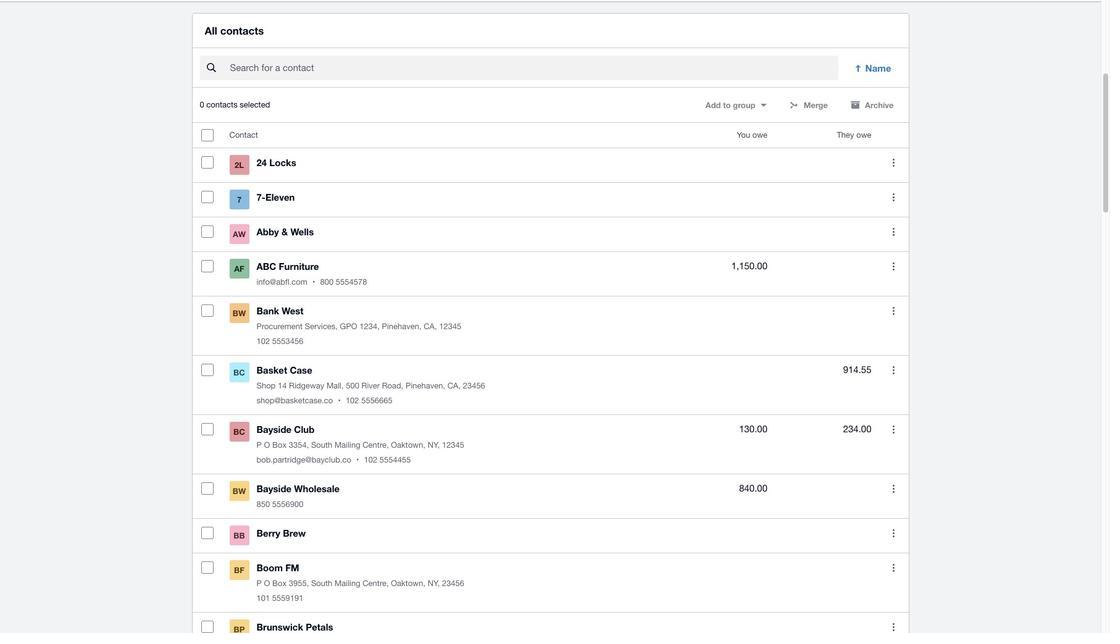 Task type: locate. For each thing, give the bounding box(es) containing it.
1 vertical spatial 102
[[346, 396, 359, 405]]

1 ny, from the top
[[428, 440, 440, 450]]

1 vertical spatial ny,
[[428, 579, 440, 588]]

1 mailing from the top
[[335, 440, 360, 450]]

2 mailing from the top
[[335, 579, 360, 588]]

2 bc from the top
[[234, 427, 245, 437]]

2 more row options image from the top
[[893, 262, 895, 270]]

ca, right the road, at bottom left
[[448, 381, 461, 390]]

bc for bayside club
[[234, 427, 245, 437]]

1 vertical spatial mailing
[[335, 579, 360, 588]]

840.00 link
[[739, 481, 768, 496]]

24
[[257, 157, 267, 168]]

2 o from the top
[[264, 579, 270, 588]]

bayside inside bayside club p o box 3354, south mailing centre, oaktown, ny, 12345 bob.partridge@bayclub.co • 102 5554455
[[257, 424, 292, 435]]

• down mall,
[[338, 396, 341, 405]]

234.00 link
[[843, 422, 872, 437]]

pinehaven, inside basket case shop 14 ridgeway mall, 500 river road, pinehaven, ca, 23456 shop@basketcase.co • 102 5556665
[[406, 381, 445, 390]]

102 for bayside club
[[364, 455, 377, 465]]

p inside boom fm p o box 3955, south mailing centre, oaktown, ny, 23456 101 5559191
[[257, 579, 262, 588]]

2 vertical spatial 102
[[364, 455, 377, 465]]

1 horizontal spatial 102
[[346, 396, 359, 405]]

bank west procurement services, gpo 1234, pinehaven, ca, 12345 102 5553456
[[257, 305, 462, 346]]

4 more row options button from the top
[[882, 254, 906, 279]]

101
[[257, 594, 270, 603]]

0 vertical spatial pinehaven,
[[382, 322, 422, 331]]

0 vertical spatial p
[[257, 440, 262, 450]]

river
[[362, 381, 380, 390]]

name
[[866, 63, 891, 74]]

box for bayside
[[272, 440, 287, 450]]

south
[[311, 440, 332, 450], [311, 579, 332, 588]]

bayside inside 'bayside wholesale 850 5556900'
[[257, 483, 292, 494]]

102 inside bayside club p o box 3354, south mailing centre, oaktown, ny, 12345 bob.partridge@bayclub.co • 102 5554455
[[364, 455, 377, 465]]

7
[[237, 195, 242, 205]]

0 horizontal spatial •
[[312, 277, 315, 287]]

1 vertical spatial bw
[[233, 486, 246, 496]]

1 vertical spatial oaktown,
[[391, 579, 426, 588]]

ca, inside basket case shop 14 ridgeway mall, 500 river road, pinehaven, ca, 23456 shop@basketcase.co • 102 5556665
[[448, 381, 461, 390]]

3354,
[[289, 440, 309, 450]]

234.00
[[843, 424, 872, 434]]

p inside bayside club p o box 3354, south mailing centre, oaktown, ny, 12345 bob.partridge@bayclub.co • 102 5554455
[[257, 440, 262, 450]]

2 bayside from the top
[[257, 483, 292, 494]]

0 horizontal spatial owe
[[753, 130, 768, 140]]

ny, inside bayside club p o box 3354, south mailing centre, oaktown, ny, 12345 bob.partridge@bayclub.co • 102 5554455
[[428, 440, 440, 450]]

abc
[[257, 261, 276, 272]]

0 vertical spatial ny,
[[428, 440, 440, 450]]

more row options image
[[893, 159, 895, 167], [893, 228, 895, 236], [893, 485, 895, 493], [893, 529, 895, 537]]

0 vertical spatial •
[[312, 277, 315, 287]]

o up 101
[[264, 579, 270, 588]]

ny,
[[428, 440, 440, 450], [428, 579, 440, 588]]

p for bayside club
[[257, 440, 262, 450]]

0 vertical spatial south
[[311, 440, 332, 450]]

2 centre, from the top
[[363, 579, 389, 588]]

owe right the you on the right of the page
[[753, 130, 768, 140]]

o inside bayside club p o box 3354, south mailing centre, oaktown, ny, 12345 bob.partridge@bayclub.co • 102 5554455
[[264, 440, 270, 450]]

5 more row options image from the top
[[893, 425, 895, 433]]

0 vertical spatial 102
[[257, 337, 270, 346]]

brunswick petals link
[[229, 620, 664, 633]]

abby & wells
[[257, 226, 314, 237]]

more row options image
[[893, 193, 895, 201], [893, 262, 895, 270], [893, 307, 895, 315], [893, 366, 895, 374], [893, 425, 895, 433], [893, 564, 895, 572], [893, 623, 895, 631]]

• left 800
[[312, 277, 315, 287]]

1 vertical spatial •
[[338, 396, 341, 405]]

contacts for 0
[[206, 100, 238, 109]]

south right 3354, on the bottom left of page
[[311, 440, 332, 450]]

bw
[[233, 308, 246, 318], [233, 486, 246, 496]]

130.00 link
[[739, 422, 768, 437]]

2 south from the top
[[311, 579, 332, 588]]

1 horizontal spatial owe
[[857, 130, 872, 140]]

2 p from the top
[[257, 579, 262, 588]]

1 more row options image from the top
[[893, 193, 895, 201]]

oaktown,
[[391, 440, 426, 450], [391, 579, 426, 588]]

more row options image for west
[[893, 307, 895, 315]]

more row options image for case
[[893, 366, 895, 374]]

0 vertical spatial 12345
[[439, 322, 462, 331]]

owe right they
[[857, 130, 872, 140]]

they
[[837, 130, 854, 140]]

14
[[278, 381, 287, 390]]

more row options image for furniture
[[893, 262, 895, 270]]

abby
[[257, 226, 279, 237]]

o
[[264, 440, 270, 450], [264, 579, 270, 588]]

2 vertical spatial •
[[356, 455, 359, 465]]

locks
[[269, 157, 296, 168]]

contacts
[[220, 24, 264, 37], [206, 100, 238, 109]]

102 down procurement
[[257, 337, 270, 346]]

more row options image for 24 locks
[[893, 159, 895, 167]]

1 more row options image from the top
[[893, 159, 895, 167]]

102 down 500
[[346, 396, 359, 405]]

6 more row options image from the top
[[893, 564, 895, 572]]

name button
[[846, 56, 901, 80]]

fm
[[285, 562, 299, 573]]

7-eleven
[[257, 192, 295, 203]]

1 vertical spatial 23456
[[442, 579, 464, 588]]

1 p from the top
[[257, 440, 262, 450]]

gpo
[[340, 322, 357, 331]]

0 vertical spatial mailing
[[335, 440, 360, 450]]

box left 3354, on the bottom left of page
[[272, 440, 287, 450]]

oaktown, inside bayside club p o box 3354, south mailing centre, oaktown, ny, 12345 bob.partridge@bayclub.co • 102 5554455
[[391, 440, 426, 450]]

oaktown, up 5554455 at the left
[[391, 440, 426, 450]]

0 vertical spatial bc
[[234, 368, 245, 377]]

more row options button
[[882, 150, 906, 175], [882, 185, 906, 209], [882, 219, 906, 244], [882, 254, 906, 279], [882, 298, 906, 323], [882, 358, 906, 382], [882, 417, 906, 442], [882, 476, 906, 501], [882, 521, 906, 545], [882, 555, 906, 580], [882, 615, 906, 633]]

mailing up bob.partridge@bayclub.co
[[335, 440, 360, 450]]

p
[[257, 440, 262, 450], [257, 579, 262, 588]]

2 box from the top
[[272, 579, 287, 588]]

group
[[733, 100, 756, 110]]

merge button
[[782, 95, 836, 115]]

1 horizontal spatial •
[[338, 396, 341, 405]]

contacts right all
[[220, 24, 264, 37]]

south inside boom fm p o box 3955, south mailing centre, oaktown, ny, 23456 101 5559191
[[311, 579, 332, 588]]

102 inside basket case shop 14 ridgeway mall, 500 river road, pinehaven, ca, 23456 shop@basketcase.co • 102 5556665
[[346, 396, 359, 405]]

3 more row options image from the top
[[893, 307, 895, 315]]

2 more row options image from the top
[[893, 228, 895, 236]]

1 bw from the top
[[233, 308, 246, 318]]

23456 for case
[[463, 381, 485, 390]]

1 o from the top
[[264, 440, 270, 450]]

2 horizontal spatial 102
[[364, 455, 377, 465]]

box up 5559191
[[272, 579, 287, 588]]

1 vertical spatial centre,
[[363, 579, 389, 588]]

centre, inside bayside club p o box 3354, south mailing centre, oaktown, ny, 12345 bob.partridge@bayclub.co • 102 5554455
[[363, 440, 389, 450]]

bw left bank at the left top of page
[[233, 308, 246, 318]]

23456 inside basket case shop 14 ridgeway mall, 500 river road, pinehaven, ca, 23456 shop@basketcase.co • 102 5556665
[[463, 381, 485, 390]]

1 vertical spatial south
[[311, 579, 332, 588]]

ca,
[[424, 322, 437, 331], [448, 381, 461, 390]]

23456
[[463, 381, 485, 390], [442, 579, 464, 588]]

box inside boom fm p o box 3955, south mailing centre, oaktown, ny, 23456 101 5559191
[[272, 579, 287, 588]]

ca, inside bank west procurement services, gpo 1234, pinehaven, ca, 12345 102 5553456
[[424, 322, 437, 331]]

bw up bb
[[233, 486, 246, 496]]

0 vertical spatial oaktown,
[[391, 440, 426, 450]]

south right 3955, at the left bottom of the page
[[311, 579, 332, 588]]

o for bayside club
[[264, 440, 270, 450]]

bayside for bayside wholesale
[[257, 483, 292, 494]]

box for boom
[[272, 579, 287, 588]]

2 oaktown, from the top
[[391, 579, 426, 588]]

2 ny, from the top
[[428, 579, 440, 588]]

p left 3354, on the bottom left of page
[[257, 440, 262, 450]]

4 more row options image from the top
[[893, 529, 895, 537]]

5553456
[[272, 337, 303, 346]]

wells
[[291, 226, 314, 237]]

0 vertical spatial o
[[264, 440, 270, 450]]

services,
[[305, 322, 338, 331]]

af
[[234, 264, 244, 274]]

•
[[312, 277, 315, 287], [338, 396, 341, 405], [356, 455, 359, 465]]

bb
[[234, 531, 245, 541]]

23456 inside boom fm p o box 3955, south mailing centre, oaktown, ny, 23456 101 5559191
[[442, 579, 464, 588]]

1 vertical spatial 12345
[[442, 440, 464, 450]]

boom fm p o box 3955, south mailing centre, oaktown, ny, 23456 101 5559191
[[257, 562, 464, 603]]

mailing
[[335, 440, 360, 450], [335, 579, 360, 588]]

o left 3354, on the bottom left of page
[[264, 440, 270, 450]]

2 owe from the left
[[857, 130, 872, 140]]

0 horizontal spatial ca,
[[424, 322, 437, 331]]

centre, for boom fm
[[363, 579, 389, 588]]

berry brew
[[257, 528, 306, 539]]

ny, for boom fm
[[428, 579, 440, 588]]

1 centre, from the top
[[363, 440, 389, 450]]

box
[[272, 440, 287, 450], [272, 579, 287, 588]]

0 contacts selected
[[200, 100, 270, 109]]

0 vertical spatial contacts
[[220, 24, 264, 37]]

box inside bayside club p o box 3354, south mailing centre, oaktown, ny, 12345 bob.partridge@bayclub.co • 102 5554455
[[272, 440, 287, 450]]

500
[[346, 381, 359, 390]]

oaktown, inside boom fm p o box 3955, south mailing centre, oaktown, ny, 23456 101 5559191
[[391, 579, 426, 588]]

merge
[[804, 100, 828, 110]]

2 horizontal spatial •
[[356, 455, 359, 465]]

centre, inside boom fm p o box 3955, south mailing centre, oaktown, ny, 23456 101 5559191
[[363, 579, 389, 588]]

contacts right 0 in the left of the page
[[206, 100, 238, 109]]

o inside boom fm p o box 3955, south mailing centre, oaktown, ny, 23456 101 5559191
[[264, 579, 270, 588]]

0 vertical spatial bw
[[233, 308, 246, 318]]

bayside up 850
[[257, 483, 292, 494]]

5 more row options button from the top
[[882, 298, 906, 323]]

1 bayside from the top
[[257, 424, 292, 435]]

all
[[205, 24, 217, 37]]

102 left 5554455 at the left
[[364, 455, 377, 465]]

bayside
[[257, 424, 292, 435], [257, 483, 292, 494]]

shop
[[257, 381, 276, 390]]

4 more row options image from the top
[[893, 366, 895, 374]]

p for boom fm
[[257, 579, 262, 588]]

12345
[[439, 322, 462, 331], [442, 440, 464, 450]]

0 vertical spatial bayside
[[257, 424, 292, 435]]

1 vertical spatial bayside
[[257, 483, 292, 494]]

2l
[[235, 160, 244, 170]]

• inside basket case shop 14 ridgeway mall, 500 river road, pinehaven, ca, 23456 shop@basketcase.co • 102 5556665
[[338, 396, 341, 405]]

0 horizontal spatial 102
[[257, 337, 270, 346]]

0 vertical spatial box
[[272, 440, 287, 450]]

0 vertical spatial 23456
[[463, 381, 485, 390]]

• for bayside club
[[356, 455, 359, 465]]

130.00
[[739, 424, 768, 434]]

centre,
[[363, 440, 389, 450], [363, 579, 389, 588]]

1 bc from the top
[[234, 368, 245, 377]]

0 vertical spatial ca,
[[424, 322, 437, 331]]

mailing right 3955, at the left bottom of the page
[[335, 579, 360, 588]]

bayside up 3354, on the bottom left of page
[[257, 424, 292, 435]]

ny, for bayside club
[[428, 440, 440, 450]]

1 vertical spatial contacts
[[206, 100, 238, 109]]

• left 5554455 at the left
[[356, 455, 359, 465]]

pinehaven, right the 1234,
[[382, 322, 422, 331]]

1 vertical spatial ca,
[[448, 381, 461, 390]]

102 for basket case
[[346, 396, 359, 405]]

procurement
[[257, 322, 303, 331]]

1 vertical spatial bc
[[234, 427, 245, 437]]

south inside bayside club p o box 3354, south mailing centre, oaktown, ny, 12345 bob.partridge@bayclub.co • 102 5554455
[[311, 440, 332, 450]]

1 horizontal spatial ca,
[[448, 381, 461, 390]]

oaktown, up the brunswick petals link
[[391, 579, 426, 588]]

1 vertical spatial box
[[272, 579, 287, 588]]

archive
[[865, 100, 894, 110]]

mailing inside boom fm p o box 3955, south mailing centre, oaktown, ny, 23456 101 5559191
[[335, 579, 360, 588]]

ca, right the 1234,
[[424, 322, 437, 331]]

1 vertical spatial pinehaven,
[[406, 381, 445, 390]]

more row options image for abby & wells
[[893, 228, 895, 236]]

bw for bank
[[233, 308, 246, 318]]

1 vertical spatial p
[[257, 579, 262, 588]]

0 vertical spatial centre,
[[363, 440, 389, 450]]

2 bw from the top
[[233, 486, 246, 496]]

• inside bayside club p o box 3354, south mailing centre, oaktown, ny, 12345 bob.partridge@bayclub.co • 102 5554455
[[356, 455, 359, 465]]

mailing inside bayside club p o box 3354, south mailing centre, oaktown, ny, 12345 bob.partridge@bayclub.co • 102 5554455
[[335, 440, 360, 450]]

1 south from the top
[[311, 440, 332, 450]]

pinehaven, right the road, at bottom left
[[406, 381, 445, 390]]

ny, inside boom fm p o box 3955, south mailing centre, oaktown, ny, 23456 101 5559191
[[428, 579, 440, 588]]

south for fm
[[311, 579, 332, 588]]

1 vertical spatial o
[[264, 579, 270, 588]]

bc
[[234, 368, 245, 377], [234, 427, 245, 437]]

5554578
[[336, 277, 367, 287]]

1 oaktown, from the top
[[391, 440, 426, 450]]

9 more row options button from the top
[[882, 521, 906, 545]]

1 box from the top
[[272, 440, 287, 450]]

1 owe from the left
[[753, 130, 768, 140]]

oaktown, for bayside club
[[391, 440, 426, 450]]

p up 101
[[257, 579, 262, 588]]

more row options image for berry brew
[[893, 529, 895, 537]]



Task type: vqa. For each thing, say whether or not it's contained in the screenshot.
days within 'BANNER'
no



Task type: describe. For each thing, give the bounding box(es) containing it.
more row options image for club
[[893, 425, 895, 433]]

add to group
[[706, 100, 756, 110]]

bayside wholesale 850 5556900
[[257, 483, 340, 509]]

• inside 'abc furniture info@abfl.com • 800 5554578'
[[312, 277, 315, 287]]

102 inside bank west procurement services, gpo 1234, pinehaven, ca, 12345 102 5553456
[[257, 337, 270, 346]]

840.00
[[739, 483, 768, 494]]

7-
[[257, 192, 266, 203]]

case
[[290, 365, 312, 376]]

you owe
[[737, 130, 768, 140]]

11 more row options button from the top
[[882, 615, 906, 633]]

bayside for bayside club
[[257, 424, 292, 435]]

add
[[706, 100, 721, 110]]

ridgeway
[[289, 381, 324, 390]]

bayside club p o box 3354, south mailing centre, oaktown, ny, 12345 bob.partridge@bayclub.co • 102 5554455
[[257, 424, 464, 465]]

o for boom fm
[[264, 579, 270, 588]]

3955,
[[289, 579, 309, 588]]

eleven
[[266, 192, 295, 203]]

contact list table element
[[192, 123, 909, 633]]

Search for a contact field
[[229, 56, 838, 80]]

12345 inside bayside club p o box 3354, south mailing centre, oaktown, ny, 12345 bob.partridge@bayclub.co • 102 5554455
[[442, 440, 464, 450]]

centre, for bayside club
[[363, 440, 389, 450]]

mall,
[[327, 381, 344, 390]]

bc for basket case
[[234, 368, 245, 377]]

7 more row options image from the top
[[893, 623, 895, 631]]

road,
[[382, 381, 404, 390]]

mailing for club
[[335, 440, 360, 450]]

bf
[[234, 565, 245, 575]]

oaktown, for boom fm
[[391, 579, 426, 588]]

club
[[294, 424, 315, 435]]

1,150.00
[[732, 261, 768, 271]]

selected
[[240, 100, 270, 109]]

bob.partridge@bayclub.co
[[257, 455, 351, 465]]

pinehaven, inside bank west procurement services, gpo 1234, pinehaven, ca, 12345 102 5553456
[[382, 322, 422, 331]]

all contacts
[[205, 24, 264, 37]]

contacts for all
[[220, 24, 264, 37]]

owe for you owe
[[753, 130, 768, 140]]

basket
[[257, 365, 287, 376]]

you
[[737, 130, 750, 140]]

3 more row options image from the top
[[893, 485, 895, 493]]

800
[[320, 277, 334, 287]]

7 more row options button from the top
[[882, 417, 906, 442]]

• for basket case
[[338, 396, 341, 405]]

8 more row options button from the top
[[882, 476, 906, 501]]

brunswick
[[257, 621, 303, 633]]

5556665
[[361, 396, 393, 405]]

914.55
[[843, 365, 872, 375]]

0
[[200, 100, 204, 109]]

1 more row options button from the top
[[882, 150, 906, 175]]

boom
[[257, 562, 283, 573]]

furniture
[[279, 261, 319, 272]]

5554455
[[380, 455, 411, 465]]

archive button
[[843, 95, 901, 115]]

add to group button
[[698, 95, 774, 115]]

bw for bayside
[[233, 486, 246, 496]]

basket case shop 14 ridgeway mall, 500 river road, pinehaven, ca, 23456 shop@basketcase.co • 102 5556665
[[257, 365, 485, 405]]

6 more row options button from the top
[[882, 358, 906, 382]]

west
[[282, 305, 304, 316]]

shop@basketcase.co
[[257, 396, 333, 405]]

12345 inside bank west procurement services, gpo 1234, pinehaven, ca, 12345 102 5553456
[[439, 322, 462, 331]]

brunswick petals
[[257, 621, 333, 633]]

24 locks
[[257, 157, 296, 168]]

3 more row options button from the top
[[882, 219, 906, 244]]

aw
[[233, 229, 246, 239]]

2 more row options button from the top
[[882, 185, 906, 209]]

petals
[[306, 621, 333, 633]]

850
[[257, 500, 270, 509]]

1234,
[[360, 322, 380, 331]]

contact
[[229, 130, 258, 140]]

914.55 link
[[843, 363, 872, 377]]

23456 for fm
[[442, 579, 464, 588]]

more row options image for fm
[[893, 564, 895, 572]]

abc furniture info@abfl.com • 800 5554578
[[257, 261, 367, 287]]

10 more row options button from the top
[[882, 555, 906, 580]]

bank
[[257, 305, 279, 316]]

owe for they owe
[[857, 130, 872, 140]]

berry
[[257, 528, 280, 539]]

&
[[282, 226, 288, 237]]

to
[[723, 100, 731, 110]]

wholesale
[[294, 483, 340, 494]]

they owe
[[837, 130, 872, 140]]

5559191
[[272, 594, 303, 603]]

info@abfl.com
[[257, 277, 307, 287]]

south for club
[[311, 440, 332, 450]]

5556900
[[272, 500, 303, 509]]

1,150.00 link
[[732, 259, 768, 274]]

brew
[[283, 528, 306, 539]]

mailing for fm
[[335, 579, 360, 588]]



